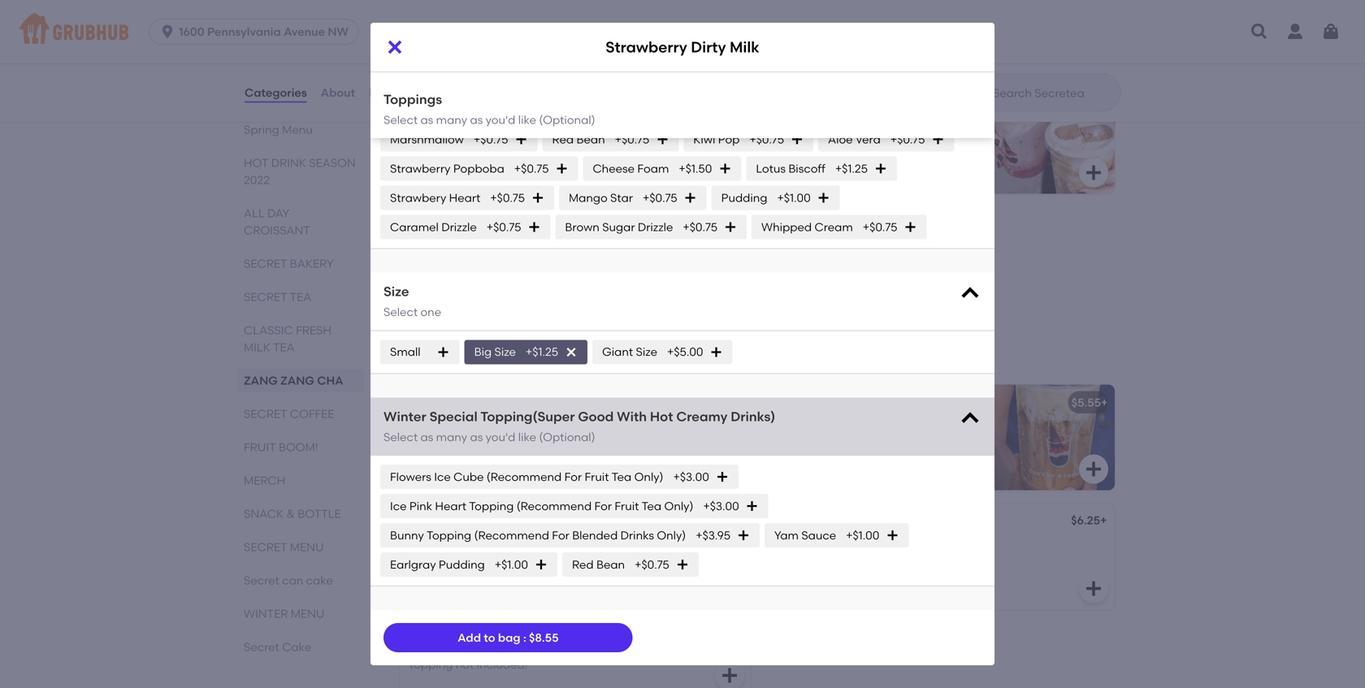 Task type: describe. For each thing, give the bounding box(es) containing it.
peanut butter lotus dirty milk image
[[993, 88, 1115, 194]]

1 horizontal spatial sugar
[[968, 396, 1001, 410]]

1 vertical spatial heart
[[435, 499, 467, 513]]

1 horizontal spatial pudding
[[721, 191, 768, 205]]

biscoff
[[789, 162, 826, 175]]

included! for caramel peanutbutter latte
[[477, 419, 528, 433]]

secret tea
[[244, 290, 312, 304]]

day
[[267, 206, 289, 220]]

1 toppings from the top
[[384, 12, 442, 28]]

coffe jelly
[[681, 74, 739, 88]]

crystal boba
[[390, 103, 461, 117]]

1 vertical spatial coffee
[[290, 407, 334, 421]]

rainbow
[[828, 74, 876, 88]]

2 vertical spatial for
[[552, 529, 570, 543]]

1600 pennsylvania avenue nw button
[[149, 19, 366, 45]]

1 vertical spatial (recommend
[[517, 499, 592, 513]]

$5.25 +
[[708, 515, 744, 529]]

topping for strawberry
[[410, 242, 453, 256]]

good
[[578, 409, 614, 425]]

1 vertical spatial only)
[[664, 499, 694, 513]]

brown sugar boba dirty milk image
[[629, 0, 751, 74]]

+$1.25 for size
[[526, 345, 559, 359]]

secret down snack
[[244, 541, 287, 554]]

1 zang from the left
[[244, 374, 278, 388]]

milk down passionfruit pop
[[469, 99, 492, 113]]

0 horizontal spatial sugar
[[602, 220, 635, 234]]

small
[[390, 345, 421, 359]]

dirty for strawberry dirty milk image
[[474, 219, 501, 233]]

yam
[[775, 529, 799, 543]]

1 vertical spatial red bean
[[572, 558, 625, 572]]

0 vertical spatial red bean
[[552, 132, 605, 146]]

0 vertical spatial heart
[[449, 191, 481, 205]]

reviews
[[369, 86, 414, 99]]

mango
[[569, 191, 608, 205]]

0 vertical spatial w.
[[913, 396, 927, 410]]

milk up coffe jelly in the top of the page
[[730, 38, 760, 56]]

0 vertical spatial bean
[[577, 132, 605, 146]]

bakery
[[290, 257, 334, 271]]

like inside winter special topping(super good with hot creamy drinks) select as many as you'd like (optional)
[[518, 430, 536, 444]]

2 (optional) from the top
[[539, 113, 595, 127]]

rainbow jelly
[[828, 74, 904, 88]]

secret menu
[[244, 541, 324, 554]]

aloe vera
[[828, 132, 881, 146]]

classic fresh milk tea
[[244, 324, 332, 354]]

hot
[[650, 409, 673, 425]]

0 vertical spatial for
[[565, 470, 582, 484]]

0 horizontal spatial latte
[[448, 635, 478, 649]]

bottle
[[298, 507, 341, 521]]

1600 pennsylvania avenue nw
[[179, 25, 349, 39]]

secret can cake
[[244, 574, 333, 588]]

topping for marble
[[410, 538, 453, 552]]

about
[[321, 86, 355, 99]]

+$1.25 for toppings
[[604, 74, 637, 88]]

menu for secret menu
[[290, 541, 324, 554]]

mango dirty milk image
[[993, 0, 1115, 74]]

cream
[[815, 220, 853, 234]]

2 horizontal spatial dirty
[[691, 38, 726, 56]]

+$1.00 for pudding
[[777, 191, 811, 205]]

lotus
[[756, 162, 786, 175]]

0 vertical spatial secret coffee
[[397, 347, 538, 367]]

you'd inside winter special topping(super good with hot creamy drinks) select as many as you'd like (optional)
[[486, 430, 516, 444]]

1 toppings select as many as you'd like (optional) from the top
[[384, 12, 595, 48]]

cake
[[306, 574, 333, 588]]

oat milk latte w. cheese foam
[[774, 515, 949, 529]]

1 like from the top
[[518, 34, 536, 48]]

drink
[[271, 156, 306, 170]]

1 vertical spatial $6.25
[[1071, 514, 1101, 528]]

brew
[[883, 396, 911, 410]]

included! for strawberry dirty milk
[[477, 242, 528, 256]]

one
[[421, 305, 441, 319]]

2 drizzle from the left
[[638, 220, 673, 234]]

1600
[[179, 25, 205, 39]]

2 toppings select as many as you'd like (optional) from the top
[[384, 91, 595, 127]]

2022
[[244, 173, 270, 187]]

hot
[[244, 156, 269, 170]]

lotus biscoff
[[756, 162, 826, 175]]

0 horizontal spatial pudding
[[439, 558, 485, 572]]

foam for cheese foam cold brew w. brown sugar
[[819, 396, 850, 410]]

mango star
[[569, 191, 633, 205]]

1 you'd from the top
[[486, 34, 516, 48]]

1 horizontal spatial brown
[[930, 396, 965, 410]]

giant
[[602, 345, 633, 359]]

size for giant size
[[636, 345, 658, 359]]

as up passionfruit
[[421, 34, 433, 48]]

included! for oero dirty milk
[[477, 122, 528, 136]]

menu
[[282, 123, 313, 137]]

+ for marble coffee
[[737, 515, 744, 529]]

giant size
[[602, 345, 658, 359]]

cheese foam cold brew w. brown sugar
[[774, 396, 1001, 410]]

size select one
[[384, 284, 441, 319]]

$5.80 + for strawberry dirty milk
[[707, 219, 744, 233]]

whipped cream
[[762, 220, 853, 234]]

marble coffee
[[410, 515, 490, 529]]

0 vertical spatial $6.25 +
[[1072, 99, 1108, 113]]

secret for secret cake
[[244, 641, 279, 654]]

as up popboba
[[470, 113, 483, 127]]

2 like from the top
[[518, 113, 536, 127]]

topping not included! for caramel
[[410, 419, 528, 433]]

marble coffee image
[[629, 504, 751, 610]]

1 vertical spatial secret coffee
[[244, 407, 334, 421]]

latte for peanutbutter
[[539, 396, 568, 410]]

$5.80 for strawberry dirty milk
[[707, 219, 737, 233]]

+$3.00 for ice pink heart topping (recommend for fruit tea only)
[[703, 499, 739, 513]]

yam sauce
[[775, 529, 836, 543]]

2 you'd from the top
[[486, 113, 516, 127]]

fresh
[[296, 324, 332, 337]]

1 horizontal spatial fruit
[[615, 499, 639, 513]]

about button
[[320, 63, 356, 122]]

pop for passionfruit pop
[[457, 74, 479, 88]]

0 vertical spatial (recommend
[[487, 470, 562, 484]]

topping for oat
[[774, 538, 817, 552]]

sauce
[[802, 529, 836, 543]]

1 vertical spatial red
[[572, 558, 594, 572]]

many inside winter special topping(super good with hot creamy drinks) select as many as you'd like (optional)
[[436, 430, 467, 444]]

star
[[610, 191, 633, 205]]

0 horizontal spatial brown
[[565, 220, 600, 234]]

merch
[[244, 474, 285, 488]]

2 horizontal spatial cheese
[[872, 515, 915, 529]]

earlgray
[[390, 558, 436, 572]]

0 vertical spatial red
[[552, 132, 574, 146]]

topping not included! for oero
[[410, 122, 528, 136]]

1 vertical spatial strawberry dirty milk
[[410, 219, 526, 233]]

milk right oat
[[798, 515, 821, 529]]

topping not included! for marble
[[410, 538, 528, 552]]

$5.55
[[1072, 396, 1101, 410]]

marble
[[410, 515, 449, 529]]

fruit
[[244, 441, 276, 454]]

topping for secret
[[410, 658, 453, 672]]

all
[[244, 206, 265, 220]]

kiwi
[[694, 132, 716, 146]]

not for strawberry
[[456, 242, 474, 256]]

earlgray pudding
[[390, 558, 485, 572]]

secret for secret can cake
[[244, 574, 279, 588]]

+ for caramel peanutbutter latte
[[737, 396, 744, 410]]

classic
[[244, 324, 293, 337]]

1 vertical spatial $6.25 +
[[1071, 514, 1107, 528]]

included! for oat milk latte w. cheese foam
[[841, 538, 892, 552]]

2 vertical spatial foam
[[917, 515, 949, 529]]

avenue
[[284, 25, 325, 39]]

with
[[617, 409, 647, 425]]

topping(super
[[481, 409, 575, 425]]

not for oat
[[820, 538, 838, 552]]

pop for kiwi pop
[[718, 132, 740, 146]]

1 (optional) from the top
[[539, 34, 595, 48]]

snack
[[244, 507, 284, 521]]

0 vertical spatial topping
[[469, 499, 514, 513]]

$5.80 + for caramel peanutbutter latte
[[707, 396, 744, 410]]

&
[[287, 507, 295, 521]]

menu for winter menu
[[291, 607, 325, 621]]

2 many from the top
[[436, 113, 467, 127]]

pink
[[410, 499, 432, 513]]

cake
[[282, 641, 311, 654]]

size for big size
[[495, 345, 516, 359]]

secret cake
[[244, 641, 311, 654]]

2 vertical spatial only)
[[657, 529, 686, 543]]

oat
[[774, 515, 795, 529]]

nw
[[328, 25, 349, 39]]

secret latte
[[410, 635, 478, 649]]

topping not included! for secret
[[410, 658, 528, 672]]

bunny
[[390, 529, 424, 543]]

2 horizontal spatial +$1.25
[[835, 162, 868, 175]]

1 vertical spatial ice
[[390, 499, 407, 513]]

brown sugar drizzle
[[565, 220, 673, 234]]



Task type: vqa. For each thing, say whether or not it's contained in the screenshot.


Task type: locate. For each thing, give the bounding box(es) containing it.
2 boba from the left
[[550, 103, 579, 117]]

strawberry for +$0.75
[[390, 162, 451, 175]]

(recommend up bunny topping (recommend for blended drinks only)
[[517, 499, 592, 513]]

(optional) down good
[[539, 430, 595, 444]]

select inside winter special topping(super good with hot creamy drinks) select as many as you'd like (optional)
[[384, 430, 418, 444]]

0 horizontal spatial tea
[[612, 470, 632, 484]]

1 vertical spatial latte
[[823, 515, 853, 529]]

select down reviews at the top left of page
[[384, 113, 418, 127]]

tea down bakery
[[290, 290, 312, 304]]

+$1.00 right sauce
[[846, 529, 880, 543]]

topping
[[410, 122, 453, 136], [410, 242, 453, 256], [410, 419, 453, 433], [410, 538, 453, 552], [774, 538, 817, 552], [410, 658, 453, 672]]

caramel drizzle
[[390, 220, 477, 234]]

topping not included! down oero dirty milk
[[410, 122, 528, 136]]

drizzle down 'cheese foam'
[[638, 220, 673, 234]]

caramel down strawbery
[[390, 220, 439, 234]]

ice left cube
[[434, 470, 451, 484]]

1 jelly from the left
[[714, 74, 739, 88]]

1 vertical spatial (optional)
[[539, 113, 595, 127]]

0 horizontal spatial +$1.25
[[526, 345, 559, 359]]

snack & bottle
[[244, 507, 341, 521]]

0 vertical spatial tea
[[290, 290, 312, 304]]

0 vertical spatial only)
[[634, 470, 664, 484]]

topping up earlgray pudding in the bottom left of the page
[[410, 538, 453, 552]]

1 vertical spatial $5.80
[[707, 396, 737, 410]]

topping for caramel
[[410, 419, 453, 433]]

included! down the peanutbutter
[[477, 419, 528, 433]]

oero
[[410, 99, 437, 113]]

strawberry down strawbery heart
[[410, 219, 472, 233]]

$5.80 +
[[707, 219, 744, 233], [707, 396, 744, 410]]

fruit
[[585, 470, 609, 484], [615, 499, 639, 513]]

1 horizontal spatial drizzle
[[638, 220, 673, 234]]

oreo
[[567, 74, 594, 88]]

1 vertical spatial caramel
[[410, 396, 459, 410]]

1 many from the top
[[436, 34, 467, 48]]

topping not included! down 'caramel drizzle'
[[410, 242, 528, 256]]

strawberry dirty milk
[[606, 38, 760, 56], [410, 219, 526, 233]]

$5.55 +
[[1072, 396, 1108, 410]]

jelly
[[714, 74, 739, 88], [878, 74, 904, 88]]

you'd
[[486, 34, 516, 48], [486, 113, 516, 127], [486, 430, 516, 444]]

0 horizontal spatial secret coffee
[[244, 407, 334, 421]]

3 many from the top
[[436, 430, 467, 444]]

+$1.00 for earlgray pudding
[[495, 558, 528, 572]]

heart
[[449, 191, 481, 205], [435, 499, 467, 513]]

aloe
[[828, 132, 853, 146]]

+$1.00
[[777, 191, 811, 205], [846, 529, 880, 543], [495, 558, 528, 572]]

latte left to
[[448, 635, 478, 649]]

marshmallow
[[390, 132, 464, 146]]

0 vertical spatial fruit
[[585, 470, 609, 484]]

strawberry dirty milk up coffe at the top of page
[[606, 38, 760, 56]]

sugar
[[602, 220, 635, 234], [968, 396, 1001, 410]]

0 horizontal spatial boba
[[432, 103, 461, 117]]

0 vertical spatial toppings
[[384, 12, 442, 28]]

2 vertical spatial many
[[436, 430, 467, 444]]

milk
[[730, 38, 760, 56], [469, 99, 492, 113], [504, 219, 526, 233], [798, 515, 821, 529]]

included! down oat milk latte w. cheese foam
[[841, 538, 892, 552]]

boba down oreo
[[550, 103, 579, 117]]

caramel peanutbutter latte image
[[629, 385, 751, 491]]

strawberry for topping not included!
[[410, 219, 472, 233]]

0 vertical spatial menu
[[290, 541, 324, 554]]

0 horizontal spatial cheese
[[593, 162, 635, 175]]

big size
[[474, 345, 516, 359]]

1 vertical spatial bean
[[597, 558, 625, 572]]

0 vertical spatial cheese
[[593, 162, 635, 175]]

1 vertical spatial toppings select as many as you'd like (optional)
[[384, 91, 595, 127]]

categories
[[245, 86, 307, 99]]

0 vertical spatial pudding
[[721, 191, 768, 205]]

4 select from the top
[[384, 430, 418, 444]]

1 horizontal spatial cheese
[[774, 396, 816, 410]]

0 horizontal spatial fruit
[[585, 470, 609, 484]]

w.
[[913, 396, 927, 410], [856, 515, 870, 529]]

1 boba from the left
[[432, 103, 461, 117]]

included! for secret latte
[[477, 658, 528, 672]]

2 $5.80 + from the top
[[707, 396, 744, 410]]

included! up popboba
[[477, 122, 528, 136]]

2 vertical spatial like
[[518, 430, 536, 444]]

2 select from the top
[[384, 113, 418, 127]]

$6.25
[[1072, 99, 1101, 113], [1071, 514, 1101, 528]]

1 vertical spatial sugar
[[968, 396, 1001, 410]]

special
[[430, 409, 478, 425]]

to
[[484, 631, 495, 645]]

latte left good
[[539, 396, 568, 410]]

+$0.75
[[488, 74, 523, 88], [749, 74, 784, 88], [913, 74, 948, 88], [471, 103, 506, 117], [589, 103, 623, 117], [474, 132, 508, 146], [615, 132, 650, 146], [750, 132, 784, 146], [891, 132, 925, 146], [514, 162, 549, 175], [490, 191, 525, 205], [643, 191, 678, 205], [487, 220, 521, 234], [683, 220, 718, 234], [863, 220, 898, 234], [635, 558, 670, 572]]

coffee
[[452, 515, 490, 529]]

winter
[[384, 409, 427, 425]]

+$3.00
[[673, 470, 709, 484], [703, 499, 739, 513]]

(optional) inside winter special topping(super good with hot creamy drinks) select as many as you'd like (optional)
[[539, 430, 595, 444]]

1 horizontal spatial foam
[[819, 396, 850, 410]]

many
[[436, 34, 467, 48], [436, 113, 467, 127], [436, 430, 467, 444]]

select left 'one' at the top
[[384, 305, 418, 319]]

dirty for 'oero dirty milk' image
[[440, 99, 467, 113]]

categories button
[[244, 63, 308, 122]]

1 horizontal spatial ice
[[434, 470, 451, 484]]

coffee up the peanutbutter
[[469, 347, 538, 367]]

not for oero
[[456, 122, 474, 136]]

cold
[[853, 396, 880, 410]]

not down caramel peanutbutter latte
[[456, 419, 474, 433]]

1 horizontal spatial coffee
[[469, 347, 538, 367]]

cube
[[454, 470, 484, 484]]

heart down popboba
[[449, 191, 481, 205]]

1 select from the top
[[384, 34, 418, 48]]

select down winter
[[384, 430, 418, 444]]

big
[[474, 345, 492, 359]]

1 vertical spatial $5.80 +
[[707, 396, 744, 410]]

+ for strawberry dirty milk
[[737, 219, 744, 233]]

flowers ice cube (recommend for fruit tea only)
[[390, 470, 664, 484]]

boba down passionfruit pop
[[432, 103, 461, 117]]

$5.80 right hot
[[707, 396, 737, 410]]

toppings
[[384, 12, 442, 28], [384, 91, 442, 107]]

secret down winter
[[244, 641, 279, 654]]

menu up cake
[[291, 607, 325, 621]]

secret up fruit
[[244, 407, 287, 421]]

caramel for caramel drizzle
[[390, 220, 439, 234]]

can
[[282, 574, 303, 588]]

topping down oat
[[774, 538, 817, 552]]

as up passionfruit pop
[[470, 34, 483, 48]]

pop up oero dirty milk
[[457, 74, 479, 88]]

(recommend
[[487, 470, 562, 484], [517, 499, 592, 513], [474, 529, 549, 543]]

many up passionfruit pop
[[436, 34, 467, 48]]

topping not included! down oat milk latte w. cheese foam
[[774, 538, 892, 552]]

strawberry dirty milk image
[[629, 208, 751, 313]]

0 vertical spatial brown
[[565, 220, 600, 234]]

for up ice pink heart topping (recommend for fruit tea only)
[[565, 470, 582, 484]]

topping not included! for oat
[[774, 538, 892, 552]]

brown
[[565, 220, 600, 234], [930, 396, 965, 410]]

3 you'd from the top
[[486, 430, 516, 444]]

0 horizontal spatial zang
[[244, 374, 278, 388]]

not down oero dirty milk
[[456, 122, 474, 136]]

svg image inside 1600 pennsylvania avenue nw button
[[159, 24, 176, 40]]

main navigation navigation
[[0, 0, 1366, 63]]

latte
[[539, 396, 568, 410], [823, 515, 853, 529], [448, 635, 478, 649]]

red down oreo
[[552, 132, 574, 146]]

flowers
[[390, 470, 432, 484]]

svg image
[[1250, 22, 1270, 41], [1322, 22, 1341, 41], [159, 24, 176, 40], [385, 37, 405, 57], [791, 133, 804, 146], [932, 133, 945, 146], [719, 162, 732, 175], [1084, 163, 1104, 183], [532, 191, 545, 204], [684, 191, 697, 204], [724, 221, 737, 234], [437, 346, 450, 359], [565, 346, 578, 359], [710, 346, 723, 359], [716, 471, 729, 484], [746, 500, 759, 513], [1084, 579, 1104, 599], [720, 666, 740, 686]]

included! down add to bag : $8.55
[[477, 658, 528, 672]]

topping for oero
[[410, 122, 453, 136]]

zang zang cha
[[244, 374, 344, 388]]

1 vertical spatial like
[[518, 113, 536, 127]]

jelly for rainbow jelly
[[878, 74, 904, 88]]

size up the small
[[384, 284, 409, 300]]

2 vertical spatial you'd
[[486, 430, 516, 444]]

secret left can
[[244, 574, 279, 588]]

season
[[309, 156, 356, 170]]

toppings select as many as you'd like (optional) up popboba
[[384, 91, 595, 127]]

included!
[[477, 122, 528, 136], [477, 242, 528, 256], [477, 419, 528, 433], [477, 538, 528, 552], [841, 538, 892, 552], [477, 658, 528, 672]]

cheese right sauce
[[872, 515, 915, 529]]

1 horizontal spatial w.
[[913, 396, 927, 410]]

strawbery heart
[[390, 191, 481, 205]]

strawberry dirty milk down strawbery heart
[[410, 219, 526, 233]]

$5.80 + left whipped
[[707, 219, 744, 233]]

strawberry up strawbery
[[390, 162, 451, 175]]

blended
[[572, 529, 618, 543]]

0 vertical spatial latte
[[539, 396, 568, 410]]

+$3.00 for flowers ice cube (recommend for fruit tea only)
[[673, 470, 709, 484]]

not down coffee
[[456, 538, 474, 552]]

3 select from the top
[[384, 305, 418, 319]]

Search Secretea search field
[[992, 85, 1116, 101]]

secret
[[244, 574, 279, 588], [410, 635, 446, 649], [244, 641, 279, 654]]

toppings select as many as you'd like (optional) up passionfruit pop
[[384, 12, 595, 48]]

0 vertical spatial $5.80
[[707, 219, 737, 233]]

0 vertical spatial +$1.00
[[777, 191, 811, 205]]

1 horizontal spatial dirty
[[474, 219, 501, 233]]

heart up the marble coffee
[[435, 499, 467, 513]]

0 vertical spatial coffee
[[469, 347, 538, 367]]

select inside the size select one
[[384, 305, 418, 319]]

(optional) up oreo
[[539, 34, 595, 48]]

$6.25 +
[[1072, 99, 1108, 113], [1071, 514, 1107, 528]]

cheese foam cold brew w. brown sugar image
[[993, 385, 1115, 491]]

secret for secret latte
[[410, 635, 446, 649]]

many down "special"
[[436, 430, 467, 444]]

toppings up passionfruit
[[384, 12, 442, 28]]

0 horizontal spatial jelly
[[714, 74, 739, 88]]

boom!
[[279, 441, 318, 454]]

pudding down coffee
[[439, 558, 485, 572]]

secret coffee up caramel peanutbutter latte
[[397, 347, 538, 367]]

1 vertical spatial +$3.00
[[703, 499, 739, 513]]

many up 'marshmallow'
[[436, 113, 467, 127]]

for up blended at the bottom of page
[[595, 499, 612, 513]]

winter menu
[[244, 607, 325, 621]]

cheese up star
[[593, 162, 635, 175]]

1 vertical spatial w.
[[856, 515, 870, 529]]

caramel for caramel peanutbutter latte
[[410, 396, 459, 410]]

topping not included! for strawberry
[[410, 242, 528, 256]]

+$3.95
[[696, 529, 731, 543]]

reviews button
[[368, 63, 415, 122]]

$8.55
[[529, 631, 559, 645]]

+ for cheese foam cold brew w. brown sugar
[[1101, 396, 1108, 410]]

secret down 'one' at the top
[[397, 347, 465, 367]]

red bean
[[552, 132, 605, 146], [572, 558, 625, 572]]

0 vertical spatial caramel
[[390, 220, 439, 234]]

2 vertical spatial +$1.00
[[495, 558, 528, 572]]

secret down 'croissant'
[[244, 257, 287, 271]]

not for secret
[[456, 658, 474, 672]]

as down winter
[[421, 430, 433, 444]]

2 zang from the left
[[281, 374, 314, 388]]

+$5.00
[[667, 345, 704, 359]]

1 vertical spatial pudding
[[439, 558, 485, 572]]

boba
[[432, 103, 461, 117], [550, 103, 579, 117]]

0 vertical spatial tea
[[612, 470, 632, 484]]

coffe
[[681, 74, 711, 88]]

cheese for cheese foam
[[593, 162, 635, 175]]

$5.80 for caramel peanutbutter latte
[[707, 396, 737, 410]]

milk down popboba
[[504, 219, 526, 233]]

0 vertical spatial strawberry
[[606, 38, 687, 56]]

fruit up drinks
[[615, 499, 639, 513]]

caramel peanutbutter latte
[[410, 396, 568, 410]]

not down oat milk latte w. cheese foam
[[820, 538, 838, 552]]

1 vertical spatial tea
[[273, 341, 295, 354]]

toppings down passionfruit
[[384, 91, 442, 107]]

red bean down oreo
[[552, 132, 605, 146]]

toppings select as many as you'd like (optional)
[[384, 12, 595, 48], [384, 91, 595, 127]]

1 horizontal spatial +$1.00
[[777, 191, 811, 205]]

1 vertical spatial fruit
[[615, 499, 639, 513]]

pudding down lotus
[[721, 191, 768, 205]]

(recommend down ice pink heart topping (recommend for fruit tea only)
[[474, 529, 549, 543]]

red down blended at the bottom of page
[[572, 558, 594, 572]]

secret left add
[[410, 635, 446, 649]]

svg image
[[720, 44, 740, 63], [1084, 44, 1104, 63], [512, 104, 525, 117], [515, 133, 528, 146], [656, 133, 669, 146], [556, 162, 569, 175], [875, 162, 888, 175], [720, 163, 740, 183], [817, 191, 830, 204], [528, 221, 541, 234], [904, 221, 917, 234], [959, 282, 982, 305], [959, 407, 982, 430], [720, 460, 740, 479], [1084, 460, 1104, 479], [737, 529, 750, 542], [886, 529, 899, 542], [535, 559, 548, 572], [676, 559, 689, 572], [720, 579, 740, 599]]

foam for cheese foam
[[638, 162, 669, 175]]

latte for milk
[[823, 515, 853, 529]]

1 horizontal spatial zang
[[281, 374, 314, 388]]

not down 'caramel drizzle'
[[456, 242, 474, 256]]

3 like from the top
[[518, 430, 536, 444]]

hot drink season 2022
[[244, 156, 356, 187]]

not down add
[[456, 658, 474, 672]]

0 horizontal spatial coffee
[[290, 407, 334, 421]]

1 horizontal spatial jelly
[[878, 74, 904, 88]]

$5.80
[[707, 219, 737, 233], [707, 396, 737, 410]]

+$1.25 right oreo
[[604, 74, 637, 88]]

tea down classic
[[273, 341, 295, 354]]

topping up flowers
[[410, 419, 453, 433]]

0 vertical spatial toppings select as many as you'd like (optional)
[[384, 12, 595, 48]]

topping down crystal boba
[[410, 122, 453, 136]]

latte right yam
[[823, 515, 853, 529]]

oero dirty milk image
[[629, 88, 751, 194]]

not for marble
[[456, 538, 474, 552]]

2 toppings from the top
[[384, 91, 442, 107]]

0 horizontal spatial w.
[[856, 515, 870, 529]]

drinks)
[[731, 409, 776, 425]]

fruit boom!
[[244, 441, 318, 454]]

secret coffee down zang zang cha
[[244, 407, 334, 421]]

1 vertical spatial for
[[595, 499, 612, 513]]

0 horizontal spatial drizzle
[[442, 220, 477, 234]]

size inside the size select one
[[384, 284, 409, 300]]

peanutbutter
[[461, 396, 536, 410]]

vera
[[856, 132, 881, 146]]

3 (optional) from the top
[[539, 430, 595, 444]]

bunny topping (recommend for blended drinks only)
[[390, 529, 686, 543]]

1 vertical spatial strawberry
[[390, 162, 451, 175]]

strawbery
[[390, 191, 446, 205]]

cha
[[317, 374, 344, 388]]

dirty right oero
[[440, 99, 467, 113]]

1 vertical spatial cheese
[[774, 396, 816, 410]]

dirty down popboba
[[474, 219, 501, 233]]

size right giant
[[636, 345, 658, 359]]

tea inside classic fresh milk tea
[[273, 341, 295, 354]]

oero dirty milk
[[410, 99, 492, 113]]

as down "special"
[[470, 430, 483, 444]]

1 $5.80 + from the top
[[707, 219, 744, 233]]

1 vertical spatial brown
[[930, 396, 965, 410]]

zang left 'cha'
[[281, 374, 314, 388]]

1 horizontal spatial tea
[[642, 499, 662, 513]]

2 jelly from the left
[[878, 74, 904, 88]]

add to bag : $8.55
[[458, 631, 559, 645]]

as up 'marshmallow'
[[421, 113, 433, 127]]

bean
[[577, 132, 605, 146], [597, 558, 625, 572]]

1 vertical spatial +$1.00
[[846, 529, 880, 543]]

ice left "pink"
[[390, 499, 407, 513]]

1 vertical spatial dirty
[[440, 99, 467, 113]]

+$1.50
[[679, 162, 712, 175]]

2 vertical spatial (recommend
[[474, 529, 549, 543]]

0 vertical spatial $6.25
[[1072, 99, 1101, 113]]

menu down the "bottle"
[[290, 541, 324, 554]]

(optional) down oreo
[[539, 113, 595, 127]]

cheese left cold
[[774, 396, 816, 410]]

passionfruit pop
[[390, 74, 479, 88]]

milk
[[244, 341, 271, 354]]

secret up classic
[[244, 290, 287, 304]]

0 vertical spatial pop
[[457, 74, 479, 88]]

2 $5.80 from the top
[[707, 396, 737, 410]]

0 horizontal spatial foam
[[638, 162, 669, 175]]

0 vertical spatial +$3.00
[[673, 470, 709, 484]]

included! down 'caramel drizzle'
[[477, 242, 528, 256]]

1 vertical spatial pop
[[718, 132, 740, 146]]

+$1.00 for yam sauce
[[846, 529, 880, 543]]

$5.80 + right hot
[[707, 396, 744, 410]]

+$1.25 right big size
[[526, 345, 559, 359]]

drizzle down strawbery heart
[[442, 220, 477, 234]]

included! for marble coffee
[[477, 538, 528, 552]]

red bean down blended at the bottom of page
[[572, 558, 625, 572]]

jelly for coffe jelly
[[714, 74, 739, 88]]

0 vertical spatial sugar
[[602, 220, 635, 234]]

0 horizontal spatial pop
[[457, 74, 479, 88]]

2 horizontal spatial latte
[[823, 515, 853, 529]]

bean down blended at the bottom of page
[[597, 558, 625, 572]]

not for caramel
[[456, 419, 474, 433]]

1 vertical spatial tea
[[642, 499, 662, 513]]

popboba
[[453, 162, 505, 175]]

2 horizontal spatial size
[[636, 345, 658, 359]]

drizzle
[[442, 220, 477, 234], [638, 220, 673, 234]]

1 $5.80 from the top
[[707, 219, 737, 233]]

crystal
[[390, 103, 429, 117]]

1 drizzle from the left
[[442, 220, 477, 234]]

2 horizontal spatial +$1.00
[[846, 529, 880, 543]]

topping not included! down add
[[410, 658, 528, 672]]

2 vertical spatial +$1.25
[[526, 345, 559, 359]]

0 vertical spatial strawberry dirty milk
[[606, 38, 760, 56]]

1 vertical spatial topping
[[427, 529, 472, 543]]

winter
[[244, 607, 288, 621]]

1 horizontal spatial size
[[495, 345, 516, 359]]

cheese for cheese foam cold brew w. brown sugar
[[774, 396, 816, 410]]

w. right brew
[[913, 396, 927, 410]]

$5.80 down +$1.50 at top
[[707, 219, 737, 233]]

0 vertical spatial like
[[518, 34, 536, 48]]

0 vertical spatial dirty
[[691, 38, 726, 56]]

not
[[456, 122, 474, 136], [456, 242, 474, 256], [456, 419, 474, 433], [456, 538, 474, 552], [820, 538, 838, 552], [456, 658, 474, 672]]



